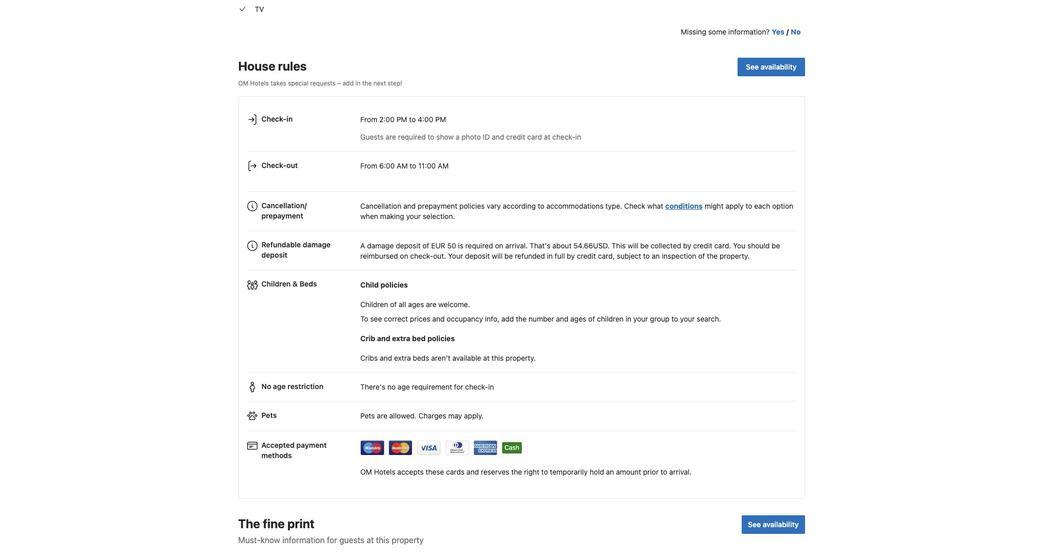 Task type: vqa. For each thing, say whether or not it's contained in the screenshot.


Task type: locate. For each thing, give the bounding box(es) containing it.
are left allowed.
[[377, 412, 388, 420]]

conditions
[[666, 202, 703, 210]]

required down from 2:00 pm to 4:00 pm
[[398, 133, 426, 141]]

0 horizontal spatial prepayment
[[262, 211, 303, 220]]

vary
[[487, 202, 501, 210]]

0 vertical spatial ages
[[408, 300, 424, 309]]

check- right card
[[553, 133, 576, 141]]

check- up cancellation/
[[262, 161, 287, 169]]

2 horizontal spatial policies
[[460, 202, 485, 210]]

0 vertical spatial policies
[[460, 202, 485, 210]]

2 vertical spatial check-
[[466, 383, 489, 391]]

credit
[[506, 133, 526, 141], [694, 241, 713, 250], [577, 251, 596, 260]]

add
[[343, 79, 354, 87], [502, 314, 514, 323]]

0 horizontal spatial damage
[[303, 240, 331, 249]]

your
[[448, 251, 463, 260]]

1 horizontal spatial arrival.
[[670, 467, 692, 476]]

0 horizontal spatial age
[[273, 382, 286, 391]]

check-in
[[262, 114, 293, 123]]

will left refunded
[[492, 251, 503, 260]]

on right reimbursed
[[400, 251, 409, 260]]

2 horizontal spatial check-
[[553, 133, 576, 141]]

for right requirement
[[454, 383, 464, 391]]

0 vertical spatial arrival.
[[506, 241, 528, 250]]

0 horizontal spatial deposit
[[262, 251, 288, 259]]

2 horizontal spatial at
[[544, 133, 551, 141]]

the left number
[[516, 314, 527, 323]]

damage up reimbursed
[[367, 241, 394, 250]]

1 horizontal spatial hotels
[[374, 467, 396, 476]]

hotels for takes
[[250, 79, 269, 87]]

accepts
[[398, 467, 424, 476]]

prepayment up selection.
[[418, 202, 458, 210]]

0 vertical spatial for
[[454, 383, 464, 391]]

arrival. up refunded
[[506, 241, 528, 250]]

pets for pets
[[262, 411, 277, 419]]

to left show
[[428, 133, 435, 141]]

1 horizontal spatial an
[[652, 251, 660, 260]]

to
[[361, 314, 369, 323]]

hotels
[[250, 79, 269, 87], [374, 467, 396, 476]]

extra for bed
[[392, 334, 411, 343]]

extra left "bed"
[[392, 334, 411, 343]]

0 horizontal spatial for
[[327, 535, 337, 545]]

1 vertical spatial children
[[361, 300, 388, 309]]

add right –
[[343, 79, 354, 87]]

0 vertical spatial an
[[652, 251, 660, 260]]

extra left beds
[[394, 354, 411, 362]]

0 horizontal spatial check-
[[410, 251, 433, 260]]

1 vertical spatial add
[[502, 314, 514, 323]]

refundable
[[262, 240, 301, 249]]

to right prior
[[661, 467, 668, 476]]

1 horizontal spatial damage
[[367, 241, 394, 250]]

1 horizontal spatial by
[[684, 241, 692, 250]]

property. inside a damage deposit of eur 50 is required on arrival. that's about 54.66usd. this will be collected by credit card. you should be reimbursed on check-out. your deposit will be refunded in full by credit card, subject to an inspection of the property.
[[720, 251, 750, 260]]

0 horizontal spatial children
[[262, 280, 291, 288]]

no age restriction
[[262, 382, 324, 391]]

1 horizontal spatial deposit
[[396, 241, 421, 250]]

prices
[[410, 314, 431, 323]]

1 from from the top
[[361, 115, 378, 124]]

are up prices
[[426, 300, 437, 309]]

damage
[[303, 240, 331, 249], [367, 241, 394, 250]]

prepayment down cancellation/
[[262, 211, 303, 220]]

cribs and extra beds aren't available at this property.
[[361, 354, 536, 362]]

for
[[454, 383, 464, 391], [327, 535, 337, 545]]

the fine print must-know information for guests at this property
[[238, 516, 424, 545]]

your left search.
[[681, 314, 695, 323]]

might apply to each option when making your selection.
[[361, 202, 794, 221]]

0 vertical spatial are
[[386, 133, 396, 141]]

0 vertical spatial credit
[[506, 133, 526, 141]]

the left next
[[363, 79, 372, 87]]

1 check- from the top
[[262, 114, 287, 123]]

your
[[406, 212, 421, 221], [634, 314, 648, 323], [681, 314, 695, 323]]

deposit left eur
[[396, 241, 421, 250]]

these
[[426, 467, 444, 476]]

1 vertical spatial an
[[606, 467, 615, 476]]

for left "guests" at the bottom left of the page
[[327, 535, 337, 545]]

2 check- from the top
[[262, 161, 287, 169]]

be
[[641, 241, 649, 250], [772, 241, 781, 250], [505, 251, 513, 260]]

this right available
[[492, 354, 504, 362]]

1 horizontal spatial om
[[361, 467, 372, 476]]

1 vertical spatial check-
[[262, 161, 287, 169]]

cards
[[446, 467, 465, 476]]

be up 'subject'
[[641, 241, 649, 250]]

to inside a damage deposit of eur 50 is required on arrival. that's about 54.66usd. this will be collected by credit card. you should be reimbursed on check-out. your deposit will be refunded in full by credit card, subject to an inspection of the property.
[[644, 251, 650, 260]]

0 vertical spatial children
[[262, 280, 291, 288]]

0 horizontal spatial property.
[[506, 354, 536, 362]]

children for children of all ages are welcome.
[[361, 300, 388, 309]]

1 vertical spatial for
[[327, 535, 337, 545]]

diners club image
[[446, 441, 469, 455]]

for inside the fine print must-know information for guests at this property
[[327, 535, 337, 545]]

requests
[[310, 79, 336, 87]]

this left the property
[[376, 535, 390, 545]]

no button
[[791, 27, 801, 37]]

credit down 54.66usd.
[[577, 251, 596, 260]]

1 vertical spatial extra
[[394, 354, 411, 362]]

children for children & beds
[[262, 280, 291, 288]]

1 vertical spatial arrival.
[[670, 467, 692, 476]]

0 vertical spatial required
[[398, 133, 426, 141]]

show
[[437, 133, 454, 141]]

damage right refundable at the top of the page
[[303, 240, 331, 249]]

0 vertical spatial will
[[628, 241, 639, 250]]

1 vertical spatial check-
[[410, 251, 433, 260]]

0 vertical spatial at
[[544, 133, 551, 141]]

prior
[[644, 467, 659, 476]]

1 horizontal spatial check-
[[466, 383, 489, 391]]

1 vertical spatial see availability
[[749, 520, 799, 529]]

1 vertical spatial property.
[[506, 354, 536, 362]]

information?
[[729, 27, 770, 36]]

0 vertical spatial om
[[238, 79, 249, 87]]

1 vertical spatial prepayment
[[262, 211, 303, 220]]

0 horizontal spatial this
[[376, 535, 390, 545]]

maestro image
[[361, 441, 384, 455]]

at right "guests" at the bottom left of the page
[[367, 535, 374, 545]]

property. down to see correct prices and occupancy info, add the number and ages of children in your group to your search. on the bottom of page
[[506, 354, 536, 362]]

children up the see
[[361, 300, 388, 309]]

aren't
[[431, 354, 451, 362]]

0 horizontal spatial your
[[406, 212, 421, 221]]

check-
[[262, 114, 287, 123], [262, 161, 287, 169]]

prepayment
[[418, 202, 458, 210], [262, 211, 303, 220]]

damage for a
[[367, 241, 394, 250]]

deposit down refundable at the top of the page
[[262, 251, 288, 259]]

1 vertical spatial are
[[426, 300, 437, 309]]

arrival. inside a damage deposit of eur 50 is required on arrival. that's about 54.66usd. this will be collected by credit card. you should be reimbursed on check-out. your deposit will be refunded in full by credit card, subject to an inspection of the property.
[[506, 241, 528, 250]]

restriction
[[288, 382, 324, 391]]

pets down there's
[[361, 412, 375, 420]]

age left restriction
[[273, 382, 286, 391]]

the inside a damage deposit of eur 50 is required on arrival. that's about 54.66usd. this will be collected by credit card. you should be reimbursed on check-out. your deposit will be refunded in full by credit card, subject to an inspection of the property.
[[707, 251, 718, 260]]

out
[[287, 161, 298, 169]]

check-out
[[262, 161, 298, 169]]

2 horizontal spatial credit
[[694, 241, 713, 250]]

deposit right your on the left top
[[465, 251, 490, 260]]

are for allowed.
[[377, 412, 388, 420]]

0 vertical spatial extra
[[392, 334, 411, 343]]

mastercard image
[[389, 441, 413, 455]]

0 horizontal spatial at
[[367, 535, 374, 545]]

ages left children
[[571, 314, 587, 323]]

beds
[[300, 280, 317, 288]]

credit left card
[[506, 133, 526, 141]]

policies left "vary"
[[460, 202, 485, 210]]

children left &
[[262, 280, 291, 288]]

and right id
[[492, 133, 505, 141]]

0 horizontal spatial be
[[505, 251, 513, 260]]

1 vertical spatial by
[[567, 251, 575, 260]]

damage inside refundable damage deposit
[[303, 240, 331, 249]]

arrival. right prior
[[670, 467, 692, 476]]

see availability button
[[738, 58, 805, 76], [742, 515, 805, 534]]

om for om hotels accepts these cards and reserves the right to temporarily hold an amount prior to arrival.
[[361, 467, 372, 476]]

from
[[361, 115, 378, 124], [361, 162, 378, 170]]

should
[[748, 241, 770, 250]]

an right hold
[[606, 467, 615, 476]]

from 6:00 am to 11:00 am
[[361, 162, 449, 170]]

and up making
[[404, 202, 416, 210]]

om hotels takes special requests – add in the next step!
[[238, 79, 403, 87]]

0 horizontal spatial arrival.
[[506, 241, 528, 250]]

credit left card.
[[694, 241, 713, 250]]

from 2:00 pm to 4:00 pm
[[361, 115, 446, 124]]

at right available
[[483, 354, 490, 362]]

2 horizontal spatial your
[[681, 314, 695, 323]]

0 vertical spatial property.
[[720, 251, 750, 260]]

1 vertical spatial from
[[361, 162, 378, 170]]

to right according
[[538, 202, 545, 210]]

2 vertical spatial are
[[377, 412, 388, 420]]

are
[[386, 133, 396, 141], [426, 300, 437, 309], [377, 412, 388, 420]]

2 horizontal spatial be
[[772, 241, 781, 250]]

by
[[684, 241, 692, 250], [567, 251, 575, 260]]

each
[[755, 202, 771, 210]]

1 horizontal spatial pets
[[361, 412, 375, 420]]

1 horizontal spatial at
[[483, 354, 490, 362]]

1 vertical spatial om
[[361, 467, 372, 476]]

0 vertical spatial availability
[[761, 62, 797, 71]]

deposit for refundable
[[262, 251, 288, 259]]

1 vertical spatial no
[[262, 382, 271, 391]]

1 horizontal spatial be
[[641, 241, 649, 250]]

your left group
[[634, 314, 648, 323]]

0 vertical spatial add
[[343, 79, 354, 87]]

0 horizontal spatial hotels
[[250, 79, 269, 87]]

policies up 'all'
[[381, 280, 408, 289]]

occupancy
[[447, 314, 483, 323]]

see for the see availability button to the bottom
[[749, 520, 761, 529]]

from left 6:00 am
[[361, 162, 378, 170]]

an down collected
[[652, 251, 660, 260]]

age right no
[[398, 383, 410, 391]]

the
[[363, 79, 372, 87], [707, 251, 718, 260], [516, 314, 527, 323], [512, 467, 522, 476]]

check- for in
[[262, 114, 287, 123]]

by right 'full'
[[567, 251, 575, 260]]

2 from from the top
[[361, 162, 378, 170]]

hotels left accepts
[[374, 467, 396, 476]]

–
[[338, 79, 341, 87]]

your right making
[[406, 212, 421, 221]]

and right cards
[[467, 467, 479, 476]]

check- up "apply."
[[466, 383, 489, 391]]

guests
[[340, 535, 365, 545]]

damage for refundable
[[303, 240, 331, 249]]

0 vertical spatial from
[[361, 115, 378, 124]]

1 horizontal spatial property.
[[720, 251, 750, 260]]

0 horizontal spatial on
[[400, 251, 409, 260]]

apply.
[[464, 412, 484, 420]]

required inside a damage deposit of eur 50 is required on arrival. that's about 54.66usd. this will be collected by credit card. you should be reimbursed on check-out. your deposit will be refunded in full by credit card, subject to an inspection of the property.
[[466, 241, 493, 250]]

hotels down house
[[250, 79, 269, 87]]

no left restriction
[[262, 382, 271, 391]]

1 vertical spatial availability
[[763, 520, 799, 529]]

this inside the fine print must-know information for guests at this property
[[376, 535, 390, 545]]

at right card
[[544, 133, 551, 141]]

be left refunded
[[505, 251, 513, 260]]

required right the is
[[466, 241, 493, 250]]

1 vertical spatial will
[[492, 251, 503, 260]]

1 vertical spatial see
[[749, 520, 761, 529]]

1 horizontal spatial required
[[466, 241, 493, 250]]

of right the inspection
[[699, 251, 705, 260]]

refunded
[[515, 251, 545, 260]]

may
[[449, 412, 462, 420]]

to left each
[[746, 202, 753, 210]]

1 vertical spatial see availability button
[[742, 515, 805, 534]]

damage inside a damage deposit of eur 50 is required on arrival. that's about 54.66usd. this will be collected by credit card. you should be reimbursed on check-out. your deposit will be refunded in full by credit card, subject to an inspection of the property.
[[367, 241, 394, 250]]

0 vertical spatial no
[[791, 27, 801, 36]]

1 horizontal spatial children
[[361, 300, 388, 309]]

missing some information? yes / no
[[681, 27, 801, 36]]

will up 'subject'
[[628, 241, 639, 250]]

on right the is
[[495, 241, 504, 250]]

policies up 'aren't'
[[428, 334, 455, 343]]

pets up the accepted
[[262, 411, 277, 419]]

this
[[492, 354, 504, 362], [376, 535, 390, 545]]

0 vertical spatial prepayment
[[418, 202, 458, 210]]

the down card.
[[707, 251, 718, 260]]

a damage deposit of eur 50 is required on arrival. that's about 54.66usd. this will be collected by credit card. you should be reimbursed on check-out. your deposit will be refunded in full by credit card, subject to an inspection of the property.
[[361, 241, 781, 260]]

0 horizontal spatial will
[[492, 251, 503, 260]]

next
[[374, 79, 386, 87]]

card,
[[598, 251, 615, 260]]

check
[[625, 202, 646, 210]]

property. down you
[[720, 251, 750, 260]]

making
[[380, 212, 404, 221]]

by up the inspection
[[684, 241, 692, 250]]

accepted payment methods
[[262, 441, 327, 460]]

yes
[[772, 27, 785, 36]]

to
[[409, 115, 416, 124], [428, 133, 435, 141], [410, 162, 417, 170], [538, 202, 545, 210], [746, 202, 753, 210], [644, 251, 650, 260], [672, 314, 679, 323], [542, 467, 548, 476], [661, 467, 668, 476]]

0 horizontal spatial credit
[[506, 133, 526, 141]]

om down maestro image
[[361, 467, 372, 476]]

at inside the fine print must-know information for guests at this property
[[367, 535, 374, 545]]

0 horizontal spatial pets
[[262, 411, 277, 419]]

policies
[[460, 202, 485, 210], [381, 280, 408, 289], [428, 334, 455, 343]]

extra for beds
[[394, 354, 411, 362]]

om down house
[[238, 79, 249, 87]]

0 horizontal spatial policies
[[381, 280, 408, 289]]

0 horizontal spatial an
[[606, 467, 615, 476]]

check- down eur
[[410, 251, 433, 260]]

payment
[[297, 441, 327, 449]]

cancellation
[[361, 202, 402, 210]]

0 vertical spatial on
[[495, 241, 504, 250]]

special
[[288, 79, 309, 87]]

deposit inside refundable damage deposit
[[262, 251, 288, 259]]

ages right 'all'
[[408, 300, 424, 309]]

2 vertical spatial credit
[[577, 251, 596, 260]]

are down 2:00 pm
[[386, 133, 396, 141]]

be right the should
[[772, 241, 781, 250]]

to right 'subject'
[[644, 251, 650, 260]]

add right info,
[[502, 314, 514, 323]]

check-
[[553, 133, 576, 141], [410, 251, 433, 260], [466, 383, 489, 391]]

id
[[483, 133, 490, 141]]

0 horizontal spatial no
[[262, 382, 271, 391]]

accommodations
[[547, 202, 604, 210]]

availability for the top the see availability button
[[761, 62, 797, 71]]

see availability
[[746, 62, 797, 71], [749, 520, 799, 529]]

4:00 pm
[[418, 115, 446, 124]]

no right /
[[791, 27, 801, 36]]

1 vertical spatial this
[[376, 535, 390, 545]]

from up guests
[[361, 115, 378, 124]]

number
[[529, 314, 554, 323]]

pets for pets are allowed. charges may apply.
[[361, 412, 375, 420]]

check- down takes
[[262, 114, 287, 123]]

what
[[648, 202, 664, 210]]

available
[[453, 354, 482, 362]]



Task type: describe. For each thing, give the bounding box(es) containing it.
step!
[[388, 79, 403, 87]]

you
[[734, 241, 746, 250]]

of left 'all'
[[390, 300, 397, 309]]

group
[[650, 314, 670, 323]]

eur
[[431, 241, 446, 250]]

crib and extra bed policies
[[361, 334, 455, 343]]

children of all ages are welcome.
[[361, 300, 470, 309]]

full
[[555, 251, 565, 260]]

to inside might apply to each option when making your selection.
[[746, 202, 753, 210]]

inspection
[[662, 251, 697, 260]]

0 horizontal spatial add
[[343, 79, 354, 87]]

deposit for a
[[396, 241, 421, 250]]

all
[[399, 300, 406, 309]]

requirement
[[412, 383, 452, 391]]

om hotels accepts these cards and reserves the right to temporarily hold an amount prior to arrival.
[[361, 467, 692, 476]]

tv
[[255, 5, 264, 13]]

&
[[293, 280, 298, 288]]

the left right
[[512, 467, 522, 476]]

visa image
[[417, 441, 441, 455]]

amount
[[616, 467, 642, 476]]

photo
[[462, 133, 481, 141]]

11:00 am
[[419, 162, 449, 170]]

to see correct prices and occupancy info, add the number and ages of children in your group to your search.
[[361, 314, 722, 323]]

that's
[[530, 241, 551, 250]]

see for the top the see availability button
[[746, 62, 759, 71]]

1 horizontal spatial policies
[[428, 334, 455, 343]]

pets are allowed. charges may apply.
[[361, 412, 484, 420]]

to right group
[[672, 314, 679, 323]]

1 horizontal spatial for
[[454, 383, 464, 391]]

cash
[[505, 444, 520, 452]]

50
[[448, 241, 456, 250]]

beds
[[413, 354, 430, 362]]

1 vertical spatial at
[[483, 354, 490, 362]]

house rules
[[238, 59, 307, 73]]

according
[[503, 202, 536, 210]]

methods
[[262, 451, 292, 460]]

check- for out
[[262, 161, 287, 169]]

info,
[[485, 314, 500, 323]]

1 vertical spatial on
[[400, 251, 409, 260]]

1 vertical spatial credit
[[694, 241, 713, 250]]

when
[[361, 212, 378, 221]]

a
[[361, 241, 365, 250]]

reimbursed
[[361, 251, 398, 260]]

from for from 6:00 am to 11:00 am
[[361, 162, 378, 170]]

to right 6:00 am
[[410, 162, 417, 170]]

your inside might apply to each option when making your selection.
[[406, 212, 421, 221]]

right
[[524, 467, 540, 476]]

card.
[[715, 241, 732, 250]]

option
[[773, 202, 794, 210]]

accepted payment methods and conditions element
[[247, 436, 797, 459]]

in inside a damage deposit of eur 50 is required on arrival. that's about 54.66usd. this will be collected by credit card. you should be reimbursed on check-out. your deposit will be refunded in full by credit card, subject to an inspection of the property.
[[547, 251, 553, 260]]

1 horizontal spatial add
[[502, 314, 514, 323]]

0 horizontal spatial by
[[567, 251, 575, 260]]

bed
[[412, 334, 426, 343]]

0 horizontal spatial required
[[398, 133, 426, 141]]

1 vertical spatial policies
[[381, 280, 408, 289]]

accepted
[[262, 441, 295, 449]]

guests are required to show a photo id and credit card at check-in
[[361, 133, 582, 141]]

guests
[[361, 133, 384, 141]]

the
[[238, 516, 260, 531]]

from for from 2:00 pm to 4:00 pm
[[361, 115, 378, 124]]

this
[[612, 241, 626, 250]]

type.
[[606, 202, 623, 210]]

54.66usd.
[[574, 241, 610, 250]]

to right 2:00 pm
[[409, 115, 416, 124]]

prepayment inside cancellation/ prepayment
[[262, 211, 303, 220]]

collected
[[651, 241, 682, 250]]

0 vertical spatial see availability button
[[738, 58, 805, 76]]

american express image
[[474, 441, 498, 455]]

1 horizontal spatial age
[[398, 383, 410, 391]]

yes button
[[772, 27, 785, 37]]

1 horizontal spatial ages
[[571, 314, 587, 323]]

/
[[787, 27, 789, 36]]

1 horizontal spatial on
[[495, 241, 504, 250]]

hotels for accepts
[[374, 467, 396, 476]]

1 horizontal spatial will
[[628, 241, 639, 250]]

takes
[[271, 79, 286, 87]]

know
[[261, 535, 280, 545]]

there's
[[361, 383, 386, 391]]

and right number
[[556, 314, 569, 323]]

about
[[553, 241, 572, 250]]

card
[[528, 133, 542, 141]]

0 vertical spatial see availability
[[746, 62, 797, 71]]

crib
[[361, 334, 376, 343]]

cancellation/
[[262, 201, 307, 210]]

print
[[288, 516, 315, 531]]

om for om hotels takes special requests – add in the next step!
[[238, 79, 249, 87]]

information
[[283, 535, 325, 545]]

6:00 am
[[380, 162, 408, 170]]

might
[[705, 202, 724, 210]]

hold
[[590, 467, 605, 476]]

fine
[[263, 516, 285, 531]]

see
[[370, 314, 382, 323]]

refundable damage deposit
[[262, 240, 331, 259]]

house
[[238, 59, 276, 73]]

and right prices
[[433, 314, 445, 323]]

out.
[[433, 251, 446, 260]]

an inside a damage deposit of eur 50 is required on arrival. that's about 54.66usd. this will be collected by credit card. you should be reimbursed on check-out. your deposit will be refunded in full by credit card, subject to an inspection of the property.
[[652, 251, 660, 260]]

cancellation/ prepayment
[[262, 201, 307, 220]]

availability for the see availability button to the bottom
[[763, 520, 799, 529]]

reserves
[[481, 467, 510, 476]]

2 horizontal spatial deposit
[[465, 251, 490, 260]]

rules
[[278, 59, 307, 73]]

children & beds
[[262, 280, 317, 288]]

1 horizontal spatial your
[[634, 314, 648, 323]]

selection.
[[423, 212, 455, 221]]

welcome.
[[439, 300, 470, 309]]

correct
[[384, 314, 408, 323]]

allowed.
[[390, 412, 417, 420]]

child policies
[[361, 280, 408, 289]]

cancellation and prepayment policies vary according to accommodations type. check what conditions
[[361, 202, 703, 210]]

search.
[[697, 314, 722, 323]]

and right crib in the bottom of the page
[[377, 334, 391, 343]]

of left children
[[589, 314, 595, 323]]

are for required
[[386, 133, 396, 141]]

to right right
[[542, 467, 548, 476]]

0 horizontal spatial ages
[[408, 300, 424, 309]]

child
[[361, 280, 379, 289]]

is
[[458, 241, 464, 250]]

0 vertical spatial this
[[492, 354, 504, 362]]

conditions link
[[666, 202, 703, 210]]

temporarily
[[550, 467, 588, 476]]

and right cribs
[[380, 354, 392, 362]]

check- inside a damage deposit of eur 50 is required on arrival. that's about 54.66usd. this will be collected by credit card. you should be reimbursed on check-out. your deposit will be refunded in full by credit card, subject to an inspection of the property.
[[410, 251, 433, 260]]

of left eur
[[423, 241, 430, 250]]



